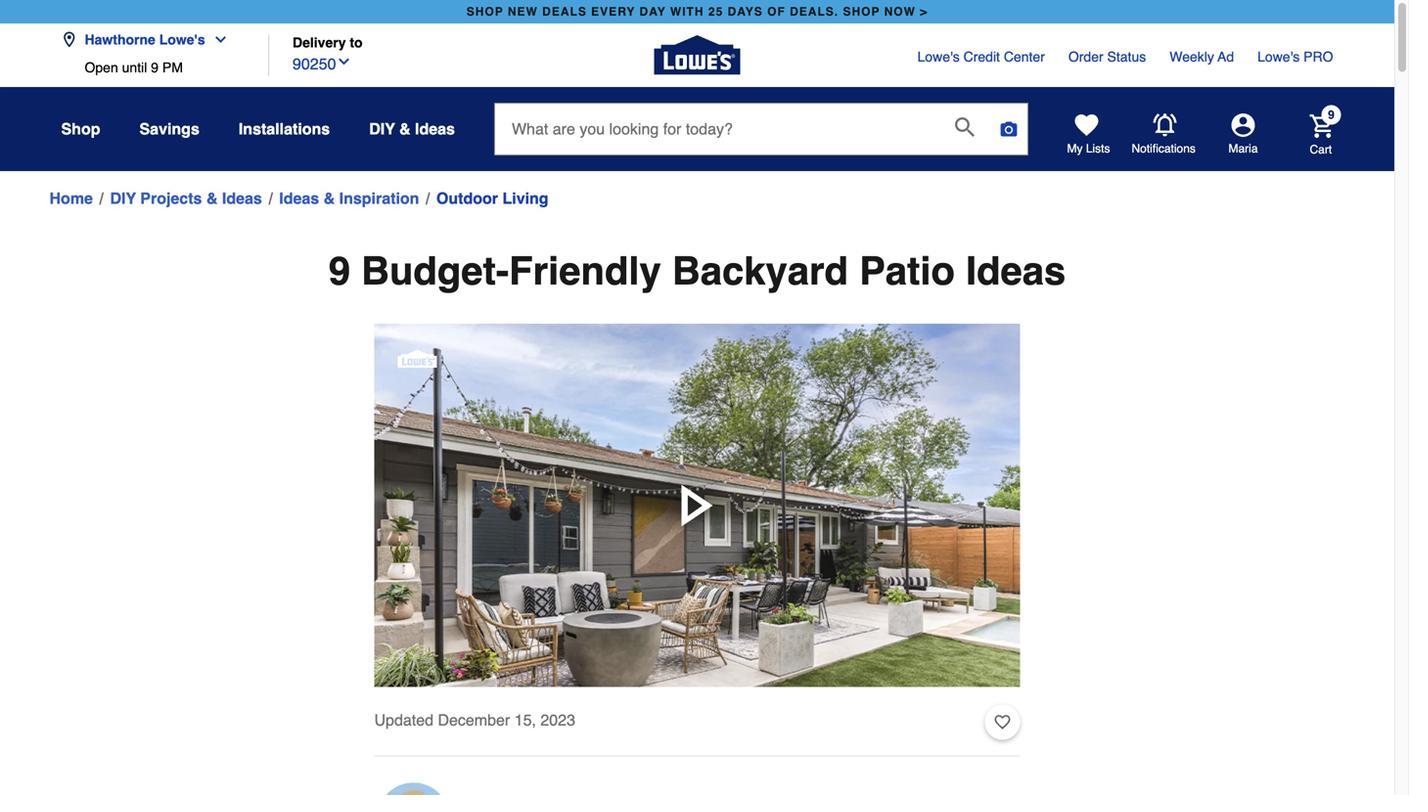 Task type: describe. For each thing, give the bounding box(es) containing it.
ideas & inspiration
[[279, 189, 419, 208]]

ideas inside button
[[415, 120, 455, 138]]

lists
[[1087, 142, 1111, 156]]

hawthorne lowe's
[[85, 32, 205, 47]]

budget-
[[361, 249, 509, 294]]

every
[[591, 5, 636, 19]]

of
[[768, 5, 786, 19]]

90250
[[293, 55, 336, 73]]

updated december 15, 2023
[[374, 712, 576, 730]]

ad
[[1218, 49, 1235, 65]]

days
[[728, 5, 763, 19]]

1 shop from the left
[[467, 5, 504, 19]]

home link
[[49, 187, 93, 210]]

new
[[508, 5, 538, 19]]

lowe's inside button
[[159, 32, 205, 47]]

chevron down image
[[336, 54, 352, 70]]

lowe's credit center link
[[918, 47, 1045, 67]]

& for ideas
[[324, 189, 335, 208]]

lowe's for lowe's pro
[[1258, 49, 1300, 65]]

open until 9 pm
[[85, 60, 183, 75]]

notifications
[[1132, 142, 1196, 156]]

backyard
[[672, 249, 849, 294]]

weekly
[[1170, 49, 1215, 65]]

now
[[885, 5, 916, 19]]

living
[[503, 189, 549, 208]]

savings button
[[140, 112, 200, 147]]

Search Query text field
[[495, 104, 940, 155]]

lowe's home improvement notification center image
[[1154, 114, 1177, 137]]

heart outline image
[[995, 712, 1011, 734]]

delivery to
[[293, 35, 363, 50]]

deals
[[543, 5, 587, 19]]

15,
[[515, 712, 536, 730]]

diy for diy projects & ideas
[[110, 189, 136, 208]]

diy & ideas button
[[369, 112, 455, 147]]

pro
[[1304, 49, 1334, 65]]

maria
[[1229, 142, 1259, 156]]

hawthorne
[[85, 32, 156, 47]]

day
[[640, 5, 666, 19]]

lowe's credit center
[[918, 49, 1045, 65]]

lowe's pro link
[[1258, 47, 1334, 67]]

my lists
[[1068, 142, 1111, 156]]

ideas & inspiration link
[[279, 187, 419, 210]]

outdoor living
[[437, 189, 549, 208]]

90250 button
[[293, 50, 352, 76]]

shop
[[61, 120, 100, 138]]

patio
[[860, 249, 955, 294]]

0 horizontal spatial &
[[206, 189, 218, 208]]

installations
[[239, 120, 330, 138]]

to
[[350, 35, 363, 50]]

diy projects & ideas
[[110, 189, 262, 208]]



Task type: locate. For each thing, give the bounding box(es) containing it.
2 shop from the left
[[843, 5, 881, 19]]

0 horizontal spatial shop
[[467, 5, 504, 19]]

shop new deals every day with 25 days of deals. shop now >
[[467, 5, 928, 19]]

0 horizontal spatial diy
[[110, 189, 136, 208]]

0 horizontal spatial lowe's
[[159, 32, 205, 47]]

diy projects & ideas link
[[110, 187, 262, 210]]

open
[[85, 60, 118, 75]]

9 for 9 budget-friendly backyard patio ideas
[[329, 249, 350, 294]]

lowe's up pm on the left top of page
[[159, 32, 205, 47]]

9 up cart
[[1329, 108, 1335, 122]]

9 for 9
[[1329, 108, 1335, 122]]

9 down ideas & inspiration link
[[329, 249, 350, 294]]

2 horizontal spatial lowe's
[[1258, 49, 1300, 65]]

status
[[1108, 49, 1147, 65]]

lowe's for lowe's credit center
[[918, 49, 960, 65]]

weekly ad link
[[1170, 47, 1235, 67]]

2 horizontal spatial &
[[399, 120, 411, 138]]

outdoor living link
[[437, 187, 549, 210]]

savings
[[140, 120, 200, 138]]

1 horizontal spatial lowe's
[[918, 49, 960, 65]]

lowe's
[[159, 32, 205, 47], [918, 49, 960, 65], [1258, 49, 1300, 65]]

my
[[1068, 142, 1083, 156]]

1 vertical spatial diy
[[110, 189, 136, 208]]

& up inspiration
[[399, 120, 411, 138]]

diy
[[369, 120, 395, 138], [110, 189, 136, 208]]

outdoor
[[437, 189, 498, 208]]

order status link
[[1069, 47, 1147, 67]]

0 vertical spatial diy
[[369, 120, 395, 138]]

projects
[[140, 189, 202, 208]]

my lists link
[[1068, 114, 1111, 157]]

december
[[438, 712, 510, 730]]

hawthorne lowe's button
[[61, 20, 237, 60]]

shop new deals every day with 25 days of deals. shop now > link
[[463, 0, 932, 23]]

lowe's home improvement lists image
[[1075, 114, 1099, 137]]

2 vertical spatial 9
[[329, 249, 350, 294]]

weekly ad
[[1170, 49, 1235, 65]]

camera image
[[1000, 119, 1019, 139]]

&
[[399, 120, 411, 138], [206, 189, 218, 208], [324, 189, 335, 208]]

diy & ideas
[[369, 120, 455, 138]]

diy up inspiration
[[369, 120, 395, 138]]

25
[[709, 5, 724, 19]]

pm
[[162, 60, 183, 75]]

delivery
[[293, 35, 346, 50]]

& for diy
[[399, 120, 411, 138]]

0 horizontal spatial 9
[[151, 60, 159, 75]]

>
[[921, 5, 928, 19]]

lowe's home improvement logo image
[[654, 12, 741, 98]]

order
[[1069, 49, 1104, 65]]

shop button
[[61, 112, 100, 147]]

9 left pm on the left top of page
[[151, 60, 159, 75]]

home
[[49, 189, 93, 208]]

order status
[[1069, 49, 1147, 65]]

& inside button
[[399, 120, 411, 138]]

9 budget-friendly backyard patio ideas
[[329, 249, 1066, 294]]

lowe's home improvement cart image
[[1310, 114, 1334, 138]]

lowe's left pro
[[1258, 49, 1300, 65]]

0 vertical spatial 9
[[151, 60, 159, 75]]

1 horizontal spatial diy
[[369, 120, 395, 138]]

diy left projects
[[110, 189, 136, 208]]

updated
[[374, 712, 434, 730]]

lowe's pro
[[1258, 49, 1334, 65]]

location image
[[61, 32, 77, 47]]

center
[[1004, 49, 1045, 65]]

None search field
[[494, 103, 1029, 174]]

shop left now
[[843, 5, 881, 19]]

with
[[671, 5, 704, 19]]

the weekender host monica mangin turns a texas patio into an outdoor space for entertaining friends. image
[[374, 324, 1021, 688]]

1 horizontal spatial shop
[[843, 5, 881, 19]]

& left inspiration
[[324, 189, 335, 208]]

1 vertical spatial 9
[[1329, 108, 1335, 122]]

maria button
[[1197, 114, 1291, 157]]

credit
[[964, 49, 1001, 65]]

lowe's left the 'credit'
[[918, 49, 960, 65]]

1 horizontal spatial 9
[[329, 249, 350, 294]]

shop
[[467, 5, 504, 19], [843, 5, 881, 19]]

search image
[[955, 118, 975, 137]]

& right projects
[[206, 189, 218, 208]]

ideas
[[415, 120, 455, 138], [222, 189, 262, 208], [279, 189, 319, 208], [966, 249, 1066, 294]]

friendly
[[509, 249, 662, 294]]

cart
[[1310, 143, 1333, 156]]

diy inside button
[[369, 120, 395, 138]]

9
[[151, 60, 159, 75], [1329, 108, 1335, 122], [329, 249, 350, 294]]

until
[[122, 60, 147, 75]]

2023
[[541, 712, 576, 730]]

inspiration
[[339, 189, 419, 208]]

chevron down image
[[205, 32, 229, 47]]

2 horizontal spatial 9
[[1329, 108, 1335, 122]]

diy for diy & ideas
[[369, 120, 395, 138]]

shop left new
[[467, 5, 504, 19]]

installations button
[[239, 112, 330, 147]]

1 horizontal spatial &
[[324, 189, 335, 208]]

deals.
[[790, 5, 839, 19]]



Task type: vqa. For each thing, say whether or not it's contained in the screenshot.
"Soap" to the middle
no



